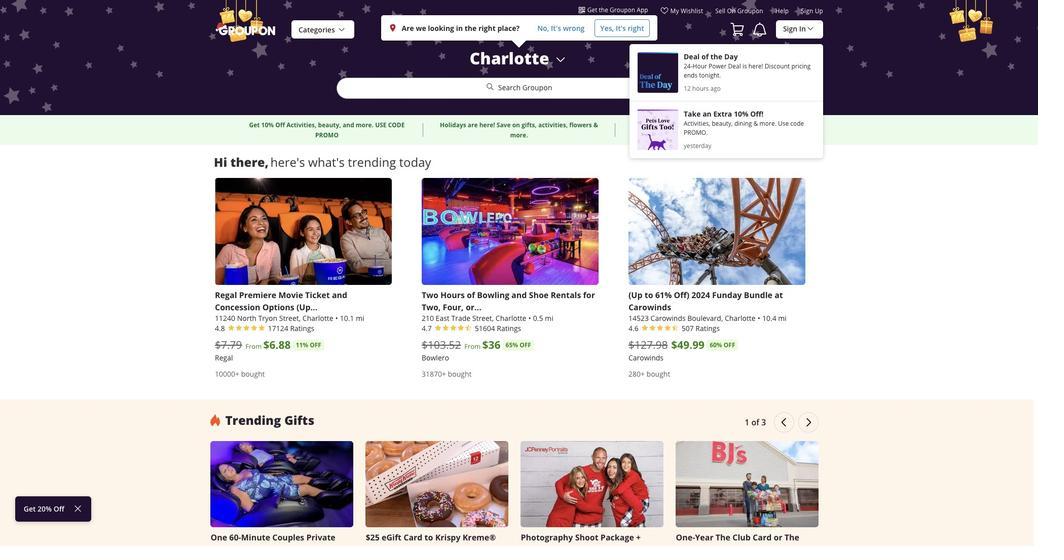 Task type: locate. For each thing, give the bounding box(es) containing it.
1 save from the left
[[497, 120, 511, 129]]

carowinds up 507
[[651, 313, 686, 323]]

2 save from the left
[[701, 120, 716, 129]]

mass...
[[299, 544, 327, 546]]

private
[[307, 532, 336, 543]]

sign inside button
[[784, 24, 798, 33]]

activities, up promo.
[[684, 119, 711, 127]]

1 vertical spatial off
[[54, 504, 64, 514]]

10% up there,
[[262, 120, 274, 129]]

save inside holidays are here! save on gifts, activities, flowers & more.
[[497, 120, 511, 129]]

to inside $25 egift card to krispy kreme® (20% off)
[[425, 532, 433, 543]]

& down off!
[[754, 119, 759, 127]]

2 horizontal spatial get
[[588, 6, 598, 14]]

& inside take an extra 10% off! activities, beauty, dining & more. use code promo. yesterday
[[754, 119, 759, 127]]

groupon
[[610, 6, 636, 14], [738, 7, 764, 15], [523, 83, 553, 92]]

of inside the two hours of bowling and shoe rentals for two, four, or... 210 east trade street, charlotte • 0.5 mi
[[467, 290, 475, 301]]

beauty,
[[712, 119, 733, 127], [318, 120, 341, 129]]

24-
[[684, 62, 693, 70]]

one-year the club card or the club+ card membership (up...
[[676, 532, 800, 546]]

2 vertical spatial get
[[24, 504, 36, 514]]

products,
[[663, 131, 692, 139]]

beauty, down 'extra'
[[712, 119, 733, 127]]

2 mi from the left
[[545, 313, 554, 323]]

mi right 10.4
[[779, 313, 787, 323]]

categories
[[299, 25, 335, 34]]

1 vertical spatial to
[[425, 532, 433, 543]]

activities, inside get 10% off activities, beauty, and more. use code promo
[[287, 120, 317, 129]]

or...
[[466, 302, 482, 313]]

2 right from the left
[[628, 23, 645, 33]]

& inside holidays are here! save on gifts, activities, flowers & more.
[[594, 120, 598, 129]]

0 horizontal spatial groupon
[[523, 83, 553, 92]]

off inside get 10% off activities, beauty, and more. use code promo
[[276, 120, 285, 129]]

street,
[[279, 313, 301, 323], [473, 313, 494, 323]]

right down app at the right top of page
[[628, 23, 645, 33]]

2 horizontal spatial groupon
[[738, 7, 764, 15]]

1 horizontal spatial activities,
[[684, 119, 711, 127]]

off right '20%'
[[54, 504, 64, 514]]

(up
[[629, 290, 643, 301]]

on for holidays are here! save on gifts, activities, flowers & more.
[[513, 120, 520, 129]]

1 horizontal spatial street,
[[473, 313, 494, 323]]

street, inside "regal premiere movie ticket and concession options (up... 11240 north tryon street, charlotte • 10.1 mi"
[[279, 313, 301, 323]]

0 vertical spatial here!
[[749, 62, 764, 70]]

off for 20%
[[54, 504, 64, 514]]

1 vertical spatial (up...
[[775, 544, 796, 546]]

the left club
[[716, 532, 731, 543]]

bought right 10000+
[[241, 369, 265, 379]]

0 horizontal spatial ratings
[[290, 324, 315, 333]]

2 it's from the left
[[616, 23, 626, 33]]

(20%
[[366, 544, 385, 546]]

1 vertical spatial of
[[467, 290, 475, 301]]

for right rentals
[[584, 290, 595, 301]]

bowling
[[477, 290, 510, 301]]

2 horizontal spatial ratings
[[696, 324, 720, 333]]

up
[[815, 7, 824, 15]]

and left shoe
[[512, 290, 527, 301]]

& down home
[[736, 131, 741, 139]]

1 horizontal spatial for
[[648, 120, 656, 129]]

the up power
[[711, 52, 723, 61]]

1 ratings from the left
[[290, 324, 315, 333]]

1 horizontal spatial it's
[[616, 23, 626, 33]]

mi for $127.98
[[779, 313, 787, 323]]

get inside get 10% off activities, beauty, and more. use code promo
[[249, 120, 260, 129]]

on right sell
[[728, 7, 736, 15]]

1 horizontal spatial 10%
[[734, 109, 749, 119]]

off) inside '(up to 61% off) 2024 funday bundle at carowinds 14523 carowinds boulevard, charlotte • 10.4 mi'
[[674, 290, 690, 301]]

ratings up 65%
[[497, 324, 522, 333]]

canvas
[[592, 544, 621, 546]]

in
[[800, 24, 807, 33]]

save for more.
[[497, 120, 511, 129]]

trending
[[348, 154, 396, 170]]

2 vertical spatial carowinds
[[629, 353, 664, 363]]

1 horizontal spatial save
[[701, 120, 716, 129]]

it's inside no, it's wrong button
[[551, 23, 562, 33]]

1 off from the left
[[310, 341, 322, 349]]

3 ratings from the left
[[696, 324, 720, 333]]

2 horizontal spatial bought
[[647, 369, 671, 379]]

0 horizontal spatial off
[[54, 504, 64, 514]]

and right ticket
[[332, 290, 348, 301]]

1 vertical spatial sign
[[784, 24, 798, 33]]

for
[[648, 120, 656, 129], [584, 290, 595, 301]]

10% inside take an extra 10% off! activities, beauty, dining & more. use code promo. yesterday
[[734, 109, 749, 119]]

2 bought from the left
[[448, 369, 472, 379]]

0 horizontal spatial street,
[[279, 313, 301, 323]]

groupon up notifications inbox icon
[[738, 7, 764, 15]]

0 horizontal spatial off)
[[387, 544, 403, 546]]

sign for sign up
[[802, 7, 814, 15]]

3 off from the left
[[724, 341, 736, 349]]

1 horizontal spatial the
[[599, 6, 609, 14]]

0 vertical spatial the
[[599, 6, 609, 14]]

10"x20"
[[559, 544, 589, 546]]

search groupon
[[498, 83, 553, 92]]

0 horizontal spatial on
[[513, 120, 520, 129]]

0 horizontal spatial &
[[594, 120, 598, 129]]

0 horizontal spatial here!
[[480, 120, 495, 129]]

more. inside take an extra 10% off! activities, beauty, dining & more. use code promo. yesterday
[[760, 119, 777, 127]]

2 regal from the top
[[215, 353, 233, 363]]

charlotte down ticket
[[303, 313, 334, 323]]

• for $7.79
[[336, 313, 338, 323]]

1 vertical spatial 10%
[[262, 120, 274, 129]]

street, up 51604
[[473, 313, 494, 323]]

1 vertical spatial for
[[584, 290, 595, 301]]

off)
[[674, 290, 690, 301], [387, 544, 403, 546]]

of up hour
[[702, 52, 709, 61]]

0 horizontal spatial mi
[[356, 313, 365, 323]]

room
[[211, 544, 234, 546]]

mi right 0.5
[[545, 313, 554, 323]]

1 vertical spatial off)
[[387, 544, 403, 546]]

charlotte up search
[[470, 47, 550, 69]]

65%
[[506, 341, 518, 349]]

2 horizontal spatial •
[[758, 313, 761, 323]]

shoe
[[529, 290, 549, 301]]

ratings down boulevard,
[[696, 324, 720, 333]]

• left 10.1
[[336, 313, 338, 323]]

gifts
[[284, 412, 315, 429]]

4.6
[[629, 324, 639, 333]]

0 horizontal spatial •
[[336, 313, 338, 323]]

it's right yes,
[[616, 23, 626, 33]]

1 horizontal spatial mi
[[545, 313, 554, 323]]

groupon right search
[[523, 83, 553, 92]]

Search Groupon search field
[[337, 78, 702, 99]]

1 horizontal spatial beauty,
[[712, 119, 733, 127]]

sign left up
[[802, 7, 814, 15]]

0 horizontal spatial of
[[467, 290, 475, 301]]

0 vertical spatial regal
[[215, 290, 237, 301]]

groupon up yes, it's right
[[610, 6, 636, 14]]

my
[[671, 7, 680, 15]]

2 horizontal spatial the
[[711, 52, 723, 61]]

search
[[498, 83, 521, 92]]

the
[[716, 532, 731, 543], [785, 532, 800, 543]]

street, up 17124 ratings
[[279, 313, 301, 323]]

more. down gifts,
[[510, 131, 528, 139]]

regal inside "regal premiere movie ticket and concession options (up... 11240 north tryon street, charlotte • 10.1 mi"
[[215, 290, 237, 301]]

0 horizontal spatial bought
[[241, 369, 265, 379]]

31870+ bought
[[422, 369, 472, 379]]

and inside the two hours of bowling and shoe rentals for two, four, or... 210 east trade street, charlotte • 0.5 mi
[[512, 290, 527, 301]]

1 vertical spatial get
[[249, 120, 260, 129]]

of inside deal of the day 24-hour power deal is here! discount pricing ends tonight. 12 hours ago
[[702, 52, 709, 61]]

3 mi from the left
[[779, 313, 787, 323]]

and left use
[[343, 120, 354, 129]]

1 horizontal spatial here!
[[749, 62, 764, 70]]

off right the 11% on the bottom of the page
[[310, 341, 322, 349]]

off for $36
[[520, 341, 532, 349]]

3 • from the left
[[758, 313, 761, 323]]

1 horizontal spatial to
[[645, 290, 654, 301]]

take an extra 10% off! heading
[[684, 109, 816, 119]]

of up or...
[[467, 290, 475, 301]]

more. left use
[[356, 120, 374, 129]]

off) down 'egift'
[[387, 544, 403, 546]]

are
[[402, 23, 414, 33]]

1 vertical spatial the
[[465, 23, 477, 33]]

0 vertical spatial to
[[645, 290, 654, 301]]

2 horizontal spatial of
[[752, 417, 760, 428]]

& right flowers
[[594, 120, 598, 129]]

3 bought from the left
[[647, 369, 671, 379]]

it's inside the yes, it's right button
[[616, 23, 626, 33]]

bowlero
[[422, 353, 449, 363]]

deal down day
[[729, 62, 741, 70]]

save down "an" at the top of page
[[701, 120, 716, 129]]

10% up dining
[[734, 109, 749, 119]]

from left '$36'
[[465, 342, 481, 351]]

1 horizontal spatial deal
[[729, 62, 741, 70]]

from left $6.88
[[246, 342, 262, 351]]

to right (up
[[645, 290, 654, 301]]

from inside from $6.88
[[246, 342, 262, 351]]

the right or
[[785, 532, 800, 543]]

0 horizontal spatial right
[[479, 23, 496, 33]]

the right in at the left of the page
[[465, 23, 477, 33]]

from for $6.88
[[246, 342, 262, 351]]

14523
[[629, 313, 649, 323]]

2 vertical spatial the
[[711, 52, 723, 61]]

ratings up the 11% on the bottom of the page
[[290, 324, 315, 333]]

one 60-minute couples private room full body chair mass...
[[211, 532, 336, 546]]

1 horizontal spatial right
[[628, 23, 645, 33]]

and inside "regal premiere movie ticket and concession options (up... 11240 north tryon street, charlotte • 10.1 mi"
[[332, 290, 348, 301]]

off up here's
[[276, 120, 285, 129]]

0 vertical spatial for
[[648, 120, 656, 129]]

1 horizontal spatial off
[[520, 341, 532, 349]]

to left krispy
[[425, 532, 433, 543]]

chair
[[275, 544, 297, 546]]

here's
[[271, 154, 305, 170]]

0 horizontal spatial from
[[246, 342, 262, 351]]

2 vertical spatial of
[[752, 417, 760, 428]]

more.
[[760, 119, 777, 127], [356, 120, 374, 129], [510, 131, 528, 139], [742, 131, 760, 139]]

10.1
[[340, 313, 354, 323]]

save left gifts,
[[497, 120, 511, 129]]

2 horizontal spatial card
[[753, 532, 772, 543]]

1 horizontal spatial off)
[[674, 290, 690, 301]]

on for prep for thanksgiving! save on home decor, cleaning products, travel, florals & more.
[[717, 120, 725, 129]]

2 horizontal spatial mi
[[779, 313, 787, 323]]

charlotte inside the two hours of bowling and shoe rentals for two, four, or... 210 east trade street, charlotte • 0.5 mi
[[496, 313, 527, 323]]

(up... down or
[[775, 544, 796, 546]]

0 vertical spatial sign
[[802, 7, 814, 15]]

to
[[645, 290, 654, 301], [425, 532, 433, 543]]

0 horizontal spatial the
[[716, 532, 731, 543]]

are we looking in the right place?
[[402, 23, 520, 33]]

save inside "prep for thanksgiving! save on home decor, cleaning products, travel, florals & more."
[[701, 120, 716, 129]]

1 vertical spatial carowinds
[[651, 313, 686, 323]]

on inside "prep for thanksgiving! save on home decor, cleaning products, travel, florals & more."
[[717, 120, 725, 129]]

beauty, up promo
[[318, 120, 341, 129]]

1 horizontal spatial &
[[736, 131, 741, 139]]

0 horizontal spatial to
[[425, 532, 433, 543]]

1 horizontal spatial get
[[249, 120, 260, 129]]

(up...
[[297, 302, 318, 313], [775, 544, 796, 546]]

0 vertical spatial 10%
[[734, 109, 749, 119]]

0 vertical spatial off)
[[674, 290, 690, 301]]

0 vertical spatial of
[[702, 52, 709, 61]]

2 street, from the left
[[473, 313, 494, 323]]

0 horizontal spatial get
[[24, 504, 36, 514]]

mi
[[356, 313, 365, 323], [545, 313, 554, 323], [779, 313, 787, 323]]

bought for $6.88
[[241, 369, 265, 379]]

0 horizontal spatial for
[[584, 290, 595, 301]]

0 horizontal spatial card
[[404, 532, 423, 543]]

regal up concession
[[215, 290, 237, 301]]

(up... inside one-year the club card or the club+ card membership (up...
[[775, 544, 796, 546]]

(up... down ticket
[[297, 302, 318, 313]]

take
[[684, 109, 701, 119]]

2 from from the left
[[465, 342, 481, 351]]

1 it's from the left
[[551, 23, 562, 33]]

card down year
[[701, 544, 720, 546]]

1 horizontal spatial the
[[785, 532, 800, 543]]

mi inside "regal premiere movie ticket and concession options (up... 11240 north tryon street, charlotte • 10.1 mi"
[[356, 313, 365, 323]]

regal down $7.79
[[215, 353, 233, 363]]

2 ratings from the left
[[497, 324, 522, 333]]

1 horizontal spatial ratings
[[497, 324, 522, 333]]

1 bought from the left
[[241, 369, 265, 379]]

prep for thanksgiving! save on home decor, cleaning products, travel, florals & more. link
[[628, 120, 795, 140]]

0.5
[[533, 313, 544, 323]]

get inside button
[[588, 6, 598, 14]]

ago
[[711, 84, 721, 92]]

2 horizontal spatial off
[[724, 341, 736, 349]]

and inside get 10% off activities, beauty, and more. use code promo
[[343, 120, 354, 129]]

1 mi from the left
[[356, 313, 365, 323]]

help link
[[776, 7, 789, 19]]

card left or
[[753, 532, 772, 543]]

1 horizontal spatial sign
[[802, 7, 814, 15]]

carowinds down $127.98
[[629, 353, 664, 363]]

hi there, here's what's trending today
[[214, 154, 432, 170]]

1 horizontal spatial on
[[717, 120, 725, 129]]

mi inside '(up to 61% off) 2024 funday bundle at carowinds 14523 carowinds boulevard, charlotte • 10.4 mi'
[[779, 313, 787, 323]]

two,
[[422, 302, 441, 313]]

here! right is
[[749, 62, 764, 70]]

of right 1
[[752, 417, 760, 428]]

photography shoot package + optional 10"x20" canvas pri...
[[521, 532, 641, 546]]

1 vertical spatial regal
[[215, 353, 233, 363]]

on up florals
[[717, 120, 725, 129]]

more. down off!
[[760, 119, 777, 127]]

and for $36
[[512, 290, 527, 301]]

2 horizontal spatial &
[[754, 119, 759, 127]]

right left place?
[[479, 23, 496, 33]]

1 street, from the left
[[279, 313, 301, 323]]

deal up 24-
[[684, 52, 700, 61]]

1 vertical spatial here!
[[480, 120, 495, 129]]

off right 60%
[[724, 341, 736, 349]]

0 horizontal spatial activities,
[[287, 120, 317, 129]]

1 vertical spatial deal
[[729, 62, 741, 70]]

1 horizontal spatial groupon
[[610, 6, 636, 14]]

1 • from the left
[[336, 313, 338, 323]]

carowinds up 14523
[[629, 302, 672, 313]]

for right prep at the top right of page
[[648, 120, 656, 129]]

activities,
[[539, 120, 568, 129]]

0 vertical spatial get
[[588, 6, 598, 14]]

krispy
[[436, 532, 461, 543]]

beauty, inside get 10% off activities, beauty, and more. use code promo
[[318, 120, 341, 129]]

off!
[[751, 109, 764, 119]]

0 horizontal spatial save
[[497, 120, 511, 129]]

charlotte inside '(up to 61% off) 2024 funday bundle at carowinds 14523 carowinds boulevard, charlotte • 10.4 mi'
[[725, 313, 756, 323]]

1 horizontal spatial bought
[[448, 369, 472, 379]]

$49.99
[[672, 338, 705, 352]]

off for 10%
[[276, 120, 285, 129]]

20%
[[38, 504, 52, 514]]

2 • from the left
[[529, 313, 531, 323]]

on inside holidays are here! save on gifts, activities, flowers & more.
[[513, 120, 520, 129]]

1 horizontal spatial •
[[529, 313, 531, 323]]

membership
[[722, 544, 773, 546]]

dining
[[735, 119, 753, 127]]

off) right '61%'
[[674, 290, 690, 301]]

sign left "in"
[[784, 24, 798, 33]]

charlotte down funday
[[725, 313, 756, 323]]

1 horizontal spatial (up...
[[775, 544, 796, 546]]

1 horizontal spatial from
[[465, 342, 481, 351]]

60%
[[710, 341, 723, 349]]

1 horizontal spatial off
[[276, 120, 285, 129]]

card right 'egift'
[[404, 532, 423, 543]]

(up... inside "regal premiere movie ticket and concession options (up... 11240 north tryon street, charlotte • 10.1 mi"
[[297, 302, 318, 313]]

activities, up promo
[[287, 120, 317, 129]]

0 horizontal spatial off
[[310, 341, 322, 349]]

bought right the 31870+ at the bottom left of the page
[[448, 369, 472, 379]]

0 horizontal spatial 10%
[[262, 120, 274, 129]]

hours
[[693, 84, 709, 92]]

more. down decor,
[[742, 131, 760, 139]]

here! right are
[[480, 120, 495, 129]]

one-
[[676, 532, 696, 543]]

• inside "regal premiere movie ticket and concession options (up... 11240 north tryon street, charlotte • 10.1 mi"
[[336, 313, 338, 323]]

of for deal
[[702, 52, 709, 61]]

get for get the groupon app
[[588, 6, 598, 14]]

off for $6.88
[[310, 341, 322, 349]]

notifications inbox image
[[752, 21, 768, 38]]

pricing
[[792, 62, 811, 70]]

or
[[774, 532, 783, 543]]

0 vertical spatial deal
[[684, 52, 700, 61]]

0 horizontal spatial sign
[[784, 24, 798, 33]]

the up yes,
[[599, 6, 609, 14]]

sign for sign in
[[784, 24, 798, 33]]

two
[[422, 290, 439, 301]]

on left gifts,
[[513, 120, 520, 129]]

mi right 10.1
[[356, 313, 365, 323]]

0 vertical spatial off
[[276, 120, 285, 129]]

deal of the day 24-hour power deal is here! discount pricing ends tonight. 12 hours ago
[[684, 52, 811, 92]]

ratings
[[290, 324, 315, 333], [497, 324, 522, 333], [696, 324, 720, 333]]

0 horizontal spatial beauty,
[[318, 120, 341, 129]]

it's
[[551, 23, 562, 33], [616, 23, 626, 33]]

1 from from the left
[[246, 342, 262, 351]]

bought
[[241, 369, 265, 379], [448, 369, 472, 379], [647, 369, 671, 379]]

0 horizontal spatial it's
[[551, 23, 562, 33]]

2 off from the left
[[520, 341, 532, 349]]

• left 0.5
[[529, 313, 531, 323]]

61%
[[656, 290, 672, 301]]

and for $6.88
[[332, 290, 348, 301]]

3
[[762, 417, 767, 428]]

decor,
[[745, 120, 764, 129]]

• inside '(up to 61% off) 2024 funday bundle at carowinds 14523 carowinds boulevard, charlotte • 10.4 mi'
[[758, 313, 761, 323]]

off
[[310, 341, 322, 349], [520, 341, 532, 349], [724, 341, 736, 349]]

bought right the 280+
[[647, 369, 671, 379]]

off right 65%
[[520, 341, 532, 349]]

from inside from $36
[[465, 342, 481, 351]]

• left 10.4
[[758, 313, 761, 323]]

street, inside the two hours of bowling and shoe rentals for two, four, or... 210 east trade street, charlotte • 0.5 mi
[[473, 313, 494, 323]]

groupon inside button
[[610, 6, 636, 14]]

it's right no,
[[551, 23, 562, 33]]

get
[[588, 6, 598, 14], [249, 120, 260, 129], [24, 504, 36, 514]]

charlotte up "51604 ratings"
[[496, 313, 527, 323]]

bought for $36
[[448, 369, 472, 379]]

1 horizontal spatial of
[[702, 52, 709, 61]]

get for get 10% off activities, beauty, and more. use code promo
[[249, 120, 260, 129]]

no, it's wrong button
[[533, 19, 590, 37]]

507 ratings
[[682, 324, 720, 333]]

1 regal from the top
[[215, 290, 237, 301]]

more. inside "prep for thanksgiving! save on home decor, cleaning products, travel, florals & more."
[[742, 131, 760, 139]]



Task type: vqa. For each thing, say whether or not it's contained in the screenshot.
Power
yes



Task type: describe. For each thing, give the bounding box(es) containing it.
• inside the two hours of bowling and shoe rentals for two, four, or... 210 east trade street, charlotte • 0.5 mi
[[529, 313, 531, 323]]

more. inside holidays are here! save on gifts, activities, flowers & more.
[[510, 131, 528, 139]]

no,
[[538, 23, 550, 33]]

it's for no,
[[551, 23, 562, 33]]

deal of the day heading
[[684, 52, 816, 61]]

ratings for $6.88
[[290, 324, 315, 333]]

we
[[416, 23, 426, 33]]

the inside button
[[599, 6, 609, 14]]

sell
[[716, 7, 726, 15]]

are
[[468, 120, 478, 129]]

more. inside get 10% off activities, beauty, and more. use code promo
[[356, 120, 374, 129]]

save for travel,
[[701, 120, 716, 129]]

$103.52
[[422, 338, 461, 352]]

mi for $7.79
[[356, 313, 365, 323]]

regal for regal
[[215, 353, 233, 363]]

507
[[682, 324, 694, 333]]

from $6.88
[[246, 338, 291, 352]]

two hours of bowling and shoe rentals for two, four, or... 210 east trade street, charlotte • 0.5 mi
[[422, 290, 595, 323]]

for inside the two hours of bowling and shoe rentals for two, four, or... 210 east trade street, charlotte • 0.5 mi
[[584, 290, 595, 301]]

wrong
[[563, 23, 585, 33]]

optional
[[521, 544, 556, 546]]

egift
[[382, 532, 402, 543]]

code
[[388, 120, 405, 129]]

sign in
[[784, 24, 807, 33]]

discount
[[765, 62, 790, 70]]

in
[[456, 23, 463, 33]]

ticket
[[305, 290, 330, 301]]

10000+ bought
[[215, 369, 265, 379]]

charlotte inside "regal premiere movie ticket and concession options (up... 11240 north tryon street, charlotte • 10.1 mi"
[[303, 313, 334, 323]]

17124 ratings
[[268, 324, 315, 333]]

it's for yes,
[[616, 23, 626, 33]]

promo
[[316, 131, 339, 139]]

trending
[[225, 412, 281, 429]]

$25 egift card to krispy kreme® (20% off) link
[[366, 441, 509, 546]]

off) inside $25 egift card to krispy kreme® (20% off)
[[387, 544, 403, 546]]

ratings for $36
[[497, 324, 522, 333]]

card inside $25 egift card to krispy kreme® (20% off)
[[404, 532, 423, 543]]

1 the from the left
[[716, 532, 731, 543]]

the inside deal of the day 24-hour power deal is here! discount pricing ends tonight. 12 hours ago
[[711, 52, 723, 61]]

photography shoot package + optional 10"x20" canvas pri... link
[[521, 441, 664, 546]]

10% inside get 10% off activities, beauty, and more. use code promo
[[262, 120, 274, 129]]

charlotte inside button
[[470, 47, 550, 69]]

florals
[[715, 131, 734, 139]]

17124
[[268, 324, 289, 333]]

from for $36
[[465, 342, 481, 351]]

11%
[[296, 341, 308, 349]]

holidays are here! save on gifts, activities, flowers & more. link
[[436, 120, 603, 140]]

body
[[253, 544, 273, 546]]

• for $127.98
[[758, 313, 761, 323]]

for inside "prep for thanksgiving! save on home decor, cleaning products, travel, florals & more."
[[648, 120, 656, 129]]

holidays are here! save on gifts, activities, flowers & more.
[[440, 120, 598, 139]]

11% off
[[296, 341, 322, 349]]

one
[[211, 532, 227, 543]]

& inside "prep for thanksgiving! save on home decor, cleaning products, travel, florals & more."
[[736, 131, 741, 139]]

pri...
[[623, 544, 641, 546]]

is
[[743, 62, 748, 70]]

0 vertical spatial carowinds
[[629, 302, 672, 313]]

club+
[[676, 544, 699, 546]]

0 horizontal spatial the
[[465, 23, 477, 33]]

11240
[[215, 313, 235, 323]]

day
[[725, 52, 738, 61]]

yes, it's right button
[[595, 19, 650, 37]]

Search Groupon search field
[[337, 47, 702, 115]]

hour
[[693, 62, 708, 70]]

help
[[776, 7, 789, 15]]

club
[[733, 532, 751, 543]]

couples
[[273, 532, 304, 543]]

thanksgiving!
[[658, 120, 700, 129]]

+
[[637, 532, 641, 543]]

prep for thanksgiving! save on home decor, cleaning products, travel, florals & more.
[[632, 120, 791, 139]]

1 right from the left
[[479, 23, 496, 33]]

there,
[[231, 154, 269, 170]]

beauty, inside take an extra 10% off! activities, beauty, dining & more. use code promo. yesterday
[[712, 119, 733, 127]]

boulevard,
[[688, 313, 723, 323]]

promo.
[[684, 128, 708, 136]]

groupon image
[[215, 22, 277, 36]]

groupon for the
[[610, 6, 636, 14]]

2024
[[692, 290, 711, 301]]

here! inside deal of the day 24-hour power deal is here! discount pricing ends tonight. 12 hours ago
[[749, 62, 764, 70]]

wishlist
[[681, 7, 704, 15]]

51604
[[475, 324, 495, 333]]

use
[[375, 120, 387, 129]]

take an extra 10% off! activities, beauty, dining & more. use code promo. yesterday
[[684, 109, 805, 150]]

$6.88
[[264, 338, 291, 352]]

(up to 61% off) 2024 funday bundle at carowinds 14523 carowinds boulevard, charlotte • 10.4 mi
[[629, 290, 787, 323]]

code
[[791, 119, 805, 127]]

app
[[637, 6, 649, 14]]

1 of 3
[[745, 417, 767, 428]]

east
[[436, 313, 450, 323]]

regal for regal premiere movie ticket and concession options (up... 11240 north tryon street, charlotte • 10.1 mi
[[215, 290, 237, 301]]

at
[[775, 290, 784, 301]]

of for 1
[[752, 417, 760, 428]]

photography
[[521, 532, 573, 543]]

yes,
[[601, 23, 614, 33]]

from $36
[[465, 338, 501, 352]]

10000+
[[215, 369, 239, 379]]

place?
[[498, 23, 520, 33]]

north
[[237, 313, 257, 323]]

0 horizontal spatial deal
[[684, 52, 700, 61]]

my wishlist
[[671, 7, 704, 15]]

one 60-minute couples private room full body chair mass... link
[[211, 441, 354, 546]]

mi inside the two hours of bowling and shoe rentals for two, four, or... 210 east trade street, charlotte • 0.5 mi
[[545, 313, 554, 323]]

& for off!
[[754, 119, 759, 127]]

2 the from the left
[[785, 532, 800, 543]]

flowers
[[570, 120, 592, 129]]

1 horizontal spatial card
[[701, 544, 720, 546]]

funday
[[713, 290, 742, 301]]

extra
[[714, 109, 733, 119]]

$25 egift card to krispy kreme® (20% off)
[[366, 532, 496, 546]]

to inside '(up to 61% off) 2024 funday bundle at carowinds 14523 carowinds boulevard, charlotte • 10.4 mi'
[[645, 290, 654, 301]]

yesterday
[[684, 142, 712, 150]]

2 horizontal spatial on
[[728, 7, 736, 15]]

yes, it's right
[[601, 23, 645, 33]]

hi
[[214, 154, 227, 170]]

here! inside holidays are here! save on gifts, activities, flowers & more.
[[480, 120, 495, 129]]

full
[[236, 544, 251, 546]]

sell on groupon link
[[716, 7, 764, 19]]

51604 ratings
[[475, 324, 522, 333]]

10.4
[[763, 313, 777, 323]]

package
[[601, 532, 635, 543]]

right inside the yes, it's right button
[[628, 23, 645, 33]]

get for get 20% off
[[24, 504, 36, 514]]

& for on
[[594, 120, 598, 129]]

sign in button
[[777, 20, 824, 39]]

get the groupon app
[[588, 6, 649, 14]]

activities, inside take an extra 10% off! activities, beauty, dining & more. use code promo. yesterday
[[684, 119, 711, 127]]

4.8
[[215, 324, 225, 333]]

gifts,
[[522, 120, 537, 129]]

groupon inside search field
[[523, 83, 553, 92]]

groupon for on
[[738, 7, 764, 15]]



